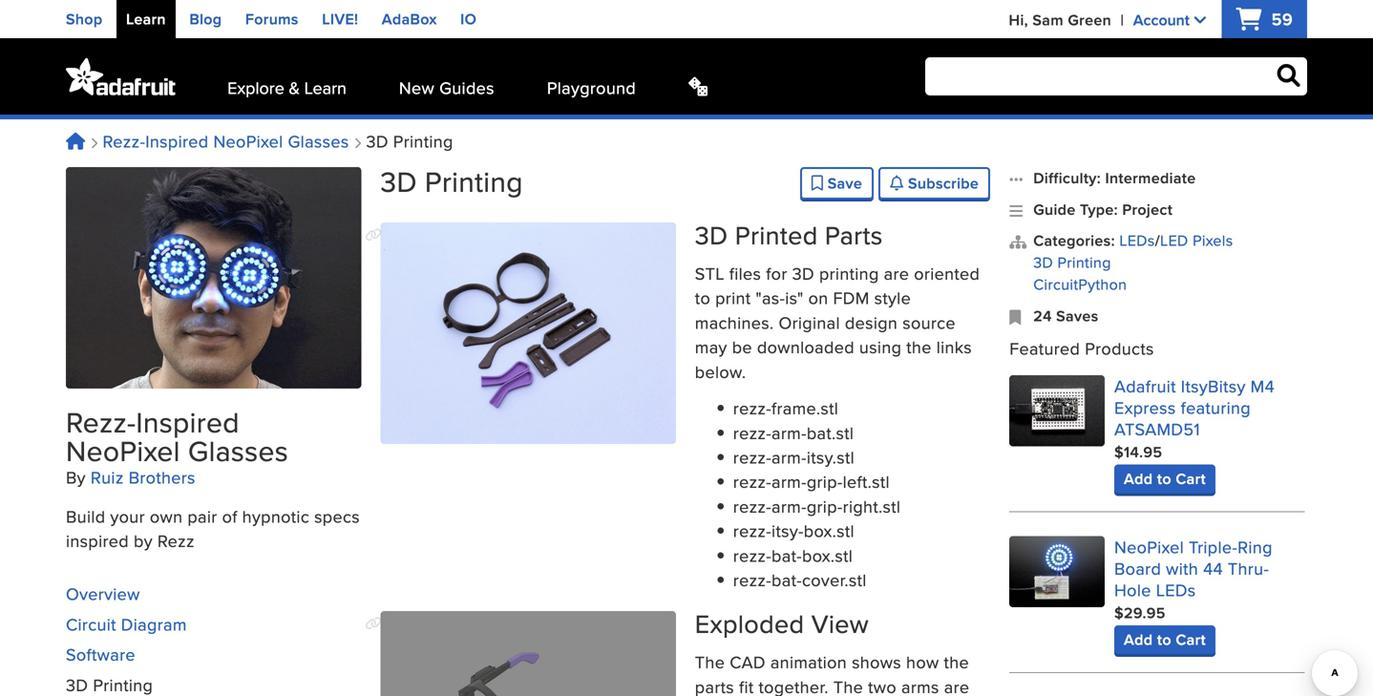Task type: describe. For each thing, give the bounding box(es) containing it.
save
[[823, 172, 863, 194]]

build your own pair of hypnotic specs inspired by rezz
[[66, 504, 360, 553]]

how
[[906, 650, 939, 674]]

bat.stl
[[807, 420, 854, 445]]

bell o image
[[890, 175, 904, 191]]

59 link
[[1236, 7, 1293, 32]]

save link
[[800, 167, 874, 200]]

blog link
[[189, 8, 222, 30]]

live!
[[322, 8, 358, 30]]

rezz-inspired neopixel glasses by ruiz brothers
[[66, 402, 288, 489]]

overview
[[66, 582, 140, 606]]

add inside neopixel triple-ring board with 44 thru- hole leds $29.95 add to cart
[[1124, 628, 1153, 651]]

learn home image
[[66, 133, 86, 150]]

stl
[[695, 261, 725, 286]]

guide metadata element
[[1010, 167, 1305, 327]]

of
[[222, 504, 237, 528]]

exploded view the cad animation shows how the parts fit together. the two arms ar
[[695, 606, 980, 696]]

difficulty:
[[1033, 167, 1101, 189]]

m4
[[1251, 374, 1275, 398]]

chevron right image
[[354, 138, 361, 149]]

$14.95
[[1114, 441, 1163, 463]]

guide type image
[[1010, 198, 1024, 220]]

chevron right image
[[90, 138, 98, 149]]

4 rezz- from the top
[[733, 470, 772, 494]]

cart inside "adafruit itsybitsy m4 express featuring atsamd51 $14.95 add to cart"
[[1176, 467, 1206, 490]]

$29.95
[[1114, 601, 1166, 624]]

1 bat- from the top
[[772, 543, 802, 568]]

skill level element
[[1010, 167, 1305, 189]]

6 rezz- from the top
[[733, 519, 772, 543]]

glasses for rezz-inspired neopixel glasses
[[288, 129, 349, 153]]

downloaded
[[757, 335, 855, 359]]

inspired for rezz-inspired neopixel glasses
[[145, 129, 209, 153]]

subscribe
[[904, 172, 979, 194]]

software
[[66, 642, 135, 667]]

cad
[[730, 650, 766, 674]]

inspired
[[66, 529, 129, 553]]

shows
[[852, 650, 902, 674]]

software link
[[66, 642, 135, 667]]

link image for 3d printed parts
[[365, 228, 382, 242]]

add to cart link for leds
[[1114, 625, 1216, 654]]

led pixels link
[[1160, 229, 1233, 251]]

guide tagline element
[[66, 504, 361, 553]]

leds link
[[1120, 229, 1155, 251]]

is"
[[785, 286, 804, 310]]

guide type: project
[[1033, 198, 1173, 220]]

1 grip- from the top
[[807, 470, 843, 494]]

rezz-inspired neopixel glasses
[[103, 129, 349, 153]]

neopixel for rezz-inspired neopixel glasses
[[213, 129, 283, 153]]

shop link
[[66, 8, 103, 30]]

circuit
[[66, 612, 116, 636]]

by
[[66, 465, 86, 489]]

live! link
[[322, 8, 358, 30]]

below.
[[695, 359, 746, 384]]

3d inside breadcrumbs element
[[366, 129, 388, 153]]

2 grip- from the top
[[807, 494, 843, 518]]

explore
[[227, 75, 284, 100]]

neopixel triple-ring board with 44 thru- hole leds link
[[1114, 535, 1273, 602]]

parts
[[825, 217, 883, 254]]

guide
[[1033, 198, 1076, 220]]

express
[[1114, 395, 1176, 420]]

featured products
[[1010, 336, 1154, 361]]

categories: leds / led pixels 3d printing circuitpython
[[1033, 229, 1233, 295]]

add to cart link for to
[[1114, 464, 1216, 493]]

5 rezz- from the top
[[733, 494, 772, 518]]

box.stl up cover.stl
[[802, 543, 853, 568]]

playground
[[547, 75, 636, 100]]

rezz-frame.stl rezz-arm-bat.stl rezz-arm-itsy.stl rezz-arm-grip-left.stl rezz-arm-grip-right.stl rezz-itsy-box.stl rezz-bat-box.stl rezz-bat-cover.stl
[[733, 396, 901, 592]]

hi,
[[1009, 9, 1028, 31]]

3 rezz- from the top
[[733, 445, 772, 469]]

guide favorites count element
[[1010, 304, 1305, 327]]

triple-
[[1189, 535, 1238, 559]]

view a random guide image
[[689, 77, 708, 96]]

forums
[[245, 8, 299, 30]]

"as-
[[756, 286, 785, 310]]

may
[[695, 335, 727, 359]]

favorites count image
[[1010, 305, 1024, 327]]

together.
[[759, 675, 829, 696]]

explore & learn button
[[227, 75, 347, 100]]

two
[[868, 675, 897, 696]]

categories image
[[1010, 230, 1024, 295]]

rezz- for rezz-inspired neopixel glasses by ruiz brothers
[[66, 402, 136, 443]]

your
[[110, 504, 145, 528]]

intermediate
[[1105, 167, 1196, 189]]

itsybitsy
[[1181, 374, 1246, 398]]

3d printed parts stl files for 3d printing are oriented to print "as-is" on fdm style machines. original design source may be downloaded using the links below.
[[695, 217, 980, 384]]

exploded
[[695, 606, 804, 642]]

adafruit logo image
[[66, 57, 175, 95]]

frame.stl
[[772, 396, 839, 420]]

glasses for rezz-inspired neopixel glasses by ruiz brothers
[[188, 430, 288, 471]]

1 rezz- from the top
[[733, 396, 772, 420]]

learn inside popup button
[[304, 75, 347, 100]]

source
[[903, 310, 956, 335]]

animation
[[771, 650, 847, 674]]

rezz
[[157, 529, 195, 553]]

add inside "adafruit itsybitsy m4 express featuring atsamd51 $14.95 add to cart"
[[1124, 467, 1153, 490]]

8 rezz- from the top
[[733, 568, 772, 592]]

overview circuit diagram software
[[66, 582, 187, 667]]

3d inside categories: leds / led pixels 3d printing circuitpython
[[1033, 251, 1053, 273]]

4 arm- from the top
[[772, 494, 807, 518]]

search image
[[1277, 64, 1301, 87]]

3d printing link
[[1033, 251, 1111, 273]]

diagram
[[121, 612, 187, 636]]

printing inside breadcrumbs element
[[393, 129, 453, 153]]

/
[[1155, 229, 1160, 252]]

guide type element
[[1010, 198, 1305, 220]]

7 rezz- from the top
[[733, 543, 772, 568]]

itsy.stl
[[807, 445, 855, 469]]

design
[[845, 310, 898, 335]]

overview link
[[66, 582, 140, 606]]

to inside "3d printed parts stl files for 3d printing are oriented to print "as-is" on fdm style machines. original design source may be downloaded using the links below."
[[695, 286, 711, 310]]

io link
[[460, 8, 477, 30]]

explore & learn
[[227, 75, 347, 100]]

leds inside neopixel triple-ring board with 44 thru- hole leds $29.95 add to cart
[[1156, 578, 1196, 602]]

cart inside neopixel triple-ring board with 44 thru- hole leds $29.95 add to cart
[[1176, 628, 1206, 651]]

machines.
[[695, 310, 774, 335]]

parts
[[695, 675, 734, 696]]



Task type: vqa. For each thing, say whether or not it's contained in the screenshot.
Image: Components_Blaster-Board-Ext-Amp_Crop.Png element
no



Task type: locate. For each thing, give the bounding box(es) containing it.
0 vertical spatial link image
[[365, 228, 382, 242]]

0 vertical spatial cart
[[1176, 467, 1206, 490]]

project
[[1123, 198, 1173, 220]]

page content region for guide type element
[[365, 161, 991, 696]]

1 vertical spatial link image
[[365, 617, 382, 631]]

1 vertical spatial the
[[944, 650, 969, 674]]

learn
[[126, 8, 166, 30], [304, 75, 347, 100]]

to inside neopixel triple-ring board with 44 thru- hole leds $29.95 add to cart
[[1157, 628, 1172, 651]]

fit
[[739, 675, 754, 696]]

link image for exploded view
[[365, 617, 382, 631]]

1 arm- from the top
[[772, 420, 807, 445]]

2 link image from the top
[[365, 617, 382, 631]]

rezz- inside the rezz-inspired neopixel glasses by ruiz brothers
[[66, 402, 136, 443]]

1 cart from the top
[[1176, 467, 1206, 490]]

learn left blog
[[126, 8, 166, 30]]

0 vertical spatial add
[[1124, 467, 1153, 490]]

2 cart from the top
[[1176, 628, 1206, 651]]

using
[[859, 335, 902, 359]]

to down $14.95
[[1157, 467, 1172, 490]]

led
[[1160, 229, 1189, 251]]

ring
[[1238, 535, 1273, 559]]

cart down the atsamd51 on the right of page
[[1176, 467, 1206, 490]]

the inside exploded view the cad animation shows how the parts fit together. the two arms ar
[[944, 650, 969, 674]]

0 vertical spatial printing
[[393, 129, 453, 153]]

the right how
[[944, 650, 969, 674]]

2 add to cart link from the top
[[1114, 625, 1216, 654]]

ruiz
[[91, 465, 124, 489]]

1 horizontal spatial neopixel
[[213, 129, 283, 153]]

green
[[1068, 9, 1112, 31]]

specs
[[314, 504, 360, 528]]

rezz- inside breadcrumbs element
[[103, 129, 145, 153]]

None search field
[[727, 57, 1307, 95]]

0 vertical spatial learn
[[126, 8, 166, 30]]

1 vertical spatial leds
[[1156, 578, 1196, 602]]

|
[[1121, 9, 1124, 31]]

1 vertical spatial rezz-
[[66, 402, 136, 443]]

printing inside page content region
[[425, 161, 523, 202]]

1 page content region from the top
[[365, 161, 991, 696]]

by
[[134, 529, 153, 553]]

the inside "3d printed parts stl files for 3d printing are oriented to print "as-is" on fdm style machines. original design source may be downloaded using the links below."
[[907, 335, 932, 359]]

glasses inside breadcrumbs element
[[288, 129, 349, 153]]

original
[[779, 310, 840, 335]]

right.stl
[[843, 494, 901, 518]]

guide pages element
[[66, 572, 361, 696]]

0 vertical spatial 3d printing
[[361, 129, 453, 153]]

24 saves
[[1033, 304, 1099, 327]]

0 vertical spatial leds
[[1120, 229, 1155, 251]]

rezz- right chevron right icon
[[103, 129, 145, 153]]

2 arm- from the top
[[772, 445, 807, 469]]

to down $29.95
[[1157, 628, 1172, 651]]

circuitpython
[[1033, 273, 1127, 295]]

3d printing inside breadcrumbs element
[[361, 129, 453, 153]]

0 horizontal spatial learn
[[126, 8, 166, 30]]

2 add from the top
[[1124, 628, 1153, 651]]

add to cart link down $14.95
[[1114, 464, 1216, 493]]

categories:
[[1033, 229, 1115, 252]]

arm- down itsy.stl
[[772, 470, 807, 494]]

1 vertical spatial inspired
[[136, 402, 240, 443]]

1 add from the top
[[1124, 467, 1153, 490]]

inspired right chevron right icon
[[145, 129, 209, 153]]

fdm
[[833, 286, 870, 310]]

1 vertical spatial neopixel
[[66, 430, 180, 471]]

0 horizontal spatial the
[[907, 335, 932, 359]]

1 horizontal spatial learn
[[304, 75, 347, 100]]

the
[[695, 650, 725, 674], [833, 675, 863, 696]]

featuring
[[1181, 395, 1251, 420]]

2 vertical spatial to
[[1157, 628, 1172, 651]]

rezz- for rezz-inspired neopixel glasses
[[103, 129, 145, 153]]

1 horizontal spatial leds
[[1156, 578, 1196, 602]]

leds inside categories: leds / led pixels 3d printing circuitpython
[[1120, 229, 1155, 251]]

inspired up the brothers
[[136, 402, 240, 443]]

page content region for the 'guide metadata' element
[[365, 217, 991, 696]]

cart down neopixel triple-ring board with 44 thru- hole leds link
[[1176, 628, 1206, 651]]

add
[[1124, 467, 1153, 490], [1124, 628, 1153, 651]]

arm- down the bat.stl
[[772, 445, 807, 469]]

rezz- up ruiz
[[66, 402, 136, 443]]

0 vertical spatial rezz-
[[103, 129, 145, 153]]

arm- down frame.stl
[[772, 420, 807, 445]]

glasses left chevron right image
[[288, 129, 349, 153]]

1 link image from the top
[[365, 228, 382, 242]]

bat-
[[772, 543, 802, 568], [772, 568, 802, 592]]

pixels
[[1193, 229, 1233, 251]]

cover.stl
[[802, 568, 867, 592]]

featured
[[1010, 336, 1080, 361]]

page content region
[[365, 161, 991, 696], [365, 217, 991, 696]]

to down stl
[[695, 286, 711, 310]]

inspired inside the rezz-inspired neopixel glasses by ruiz brothers
[[136, 402, 240, 443]]

2 rezz- from the top
[[733, 420, 772, 445]]

pair
[[188, 504, 217, 528]]

the down "source"
[[907, 335, 932, 359]]

playground link
[[547, 75, 636, 100]]

guide categories element
[[1010, 229, 1305, 295]]

0 vertical spatial inspired
[[145, 129, 209, 153]]

0 vertical spatial the
[[907, 335, 932, 359]]

printing inside categories: leds / led pixels 3d printing circuitpython
[[1058, 251, 1111, 273]]

type:
[[1080, 198, 1118, 220]]

rezz-
[[103, 129, 145, 153], [66, 402, 136, 443]]

adafruit
[[1114, 374, 1176, 398]]

glasses up of
[[188, 430, 288, 471]]

difficulty: intermediate
[[1033, 167, 1196, 189]]

3 arm- from the top
[[772, 470, 807, 494]]

be
[[732, 335, 752, 359]]

0 vertical spatial neopixel
[[213, 129, 283, 153]]

neopixel triple-ring board with 44 thru- hole leds $29.95 add to cart
[[1114, 535, 1273, 651]]

to inside "adafruit itsybitsy m4 express featuring atsamd51 $14.95 add to cart"
[[1157, 467, 1172, 490]]

hypnotic
[[242, 504, 310, 528]]

the up parts
[[695, 650, 725, 674]]

1 vertical spatial 3d printing
[[380, 161, 523, 202]]

leds
[[1120, 229, 1155, 251], [1156, 578, 1196, 602]]

grip- down itsy.stl
[[807, 470, 843, 494]]

own
[[150, 504, 183, 528]]

shop
[[66, 8, 103, 30]]

0 horizontal spatial the
[[695, 650, 725, 674]]

led_pixels_3d parts.jpg image
[[380, 223, 676, 444]]

box.stl down right.stl
[[804, 519, 855, 543]]

neopixel
[[213, 129, 283, 153], [66, 430, 180, 471], [1114, 535, 1184, 559]]

adafruit itsybitsy m4 express featuring atsamd51 link
[[1114, 374, 1275, 441]]

adabox link
[[382, 8, 437, 30]]

account button
[[1133, 9, 1206, 32]]

3d printing inside page content region
[[380, 161, 523, 202]]

2 vertical spatial printing
[[1058, 251, 1111, 273]]

3d printing down new guides
[[380, 161, 523, 202]]

3d printing
[[361, 129, 453, 153], [380, 161, 523, 202]]

inspired for rezz-inspired neopixel glasses by ruiz brothers
[[136, 402, 240, 443]]

1 vertical spatial add
[[1124, 628, 1153, 651]]

2 page content region from the top
[[365, 217, 991, 696]]

1 horizontal spatial the
[[833, 675, 863, 696]]

bookmark o image
[[812, 175, 823, 191]]

1 vertical spatial add to cart link
[[1114, 625, 1216, 654]]

rezz-inspired neopixel glasses link
[[103, 129, 349, 153]]

board
[[1114, 556, 1161, 580]]

grip-
[[807, 470, 843, 494], [807, 494, 843, 518]]

neopixel inside the rezz-inspired neopixel glasses by ruiz brothers
[[66, 430, 180, 471]]

1 vertical spatial to
[[1157, 467, 1172, 490]]

featured products for guide region
[[1010, 336, 1305, 696]]

hi, sam green | account
[[1009, 9, 1190, 31]]

2 bat- from the top
[[772, 568, 802, 592]]

add down $29.95
[[1124, 628, 1153, 651]]

neopixel inside neopixel triple-ring board with 44 thru- hole leds $29.95 add to cart
[[1114, 535, 1184, 559]]

page content region containing 3d printed parts
[[365, 217, 991, 696]]

1 vertical spatial learn
[[304, 75, 347, 100]]

arm- up itsy-
[[772, 494, 807, 518]]

brothers
[[129, 465, 196, 489]]

adabox
[[382, 8, 437, 30]]

glasses inside the rezz-inspired neopixel glasses by ruiz brothers
[[188, 430, 288, 471]]

2 horizontal spatial neopixel
[[1114, 535, 1184, 559]]

sam
[[1033, 9, 1064, 31]]

page content region containing 3d printing
[[365, 161, 991, 696]]

blog
[[189, 8, 222, 30]]

3d printing down 'new'
[[361, 129, 453, 153]]

0 vertical spatial add to cart link
[[1114, 464, 1216, 493]]

link image
[[365, 228, 382, 242], [365, 617, 382, 631]]

files
[[729, 261, 761, 286]]

forums link
[[245, 8, 299, 30]]

account
[[1133, 9, 1190, 31]]

2 vertical spatial neopixel
[[1114, 535, 1184, 559]]

add down $14.95
[[1124, 467, 1153, 490]]

0 horizontal spatial neopixel
[[66, 430, 180, 471]]

the left two
[[833, 675, 863, 696]]

1 add to cart link from the top
[[1114, 464, 1216, 493]]

0 vertical spatial to
[[695, 286, 711, 310]]

1 vertical spatial printing
[[425, 161, 523, 202]]

1 vertical spatial glasses
[[188, 430, 288, 471]]

0 horizontal spatial leds
[[1120, 229, 1155, 251]]

oriented
[[914, 261, 980, 286]]

new
[[399, 75, 435, 100]]

left.stl
[[843, 470, 890, 494]]

grip- down left.stl
[[807, 494, 843, 518]]

to
[[695, 286, 711, 310], [1157, 467, 1172, 490], [1157, 628, 1172, 651]]

0 vertical spatial glasses
[[288, 129, 349, 153]]

learn right the &
[[304, 75, 347, 100]]

skill level image
[[1010, 167, 1024, 189]]

for
[[766, 261, 788, 286]]

1 vertical spatial cart
[[1176, 628, 1206, 651]]

on
[[808, 286, 828, 310]]

adafruit itsybitsy m4 express featuring atsamd51 $14.95 add to cart
[[1114, 374, 1275, 490]]

add to cart link down $29.95
[[1114, 625, 1216, 654]]

1 horizontal spatial the
[[944, 650, 969, 674]]

guide information element
[[66, 167, 361, 553]]

view
[[811, 606, 869, 642]]

24
[[1033, 304, 1052, 327]]

guides
[[439, 75, 495, 100]]

glasses
[[288, 129, 349, 153], [188, 430, 288, 471]]

arm-
[[772, 420, 807, 445], [772, 445, 807, 469], [772, 470, 807, 494], [772, 494, 807, 518]]

breadcrumbs element
[[66, 129, 453, 153]]

cart
[[1176, 467, 1206, 490], [1176, 628, 1206, 651]]

inspired inside breadcrumbs element
[[145, 129, 209, 153]]

neopixel inside breadcrumbs element
[[213, 129, 283, 153]]

new guides link
[[399, 75, 495, 100]]

None search field
[[925, 57, 1307, 95]]

neopixel for rezz-inspired neopixel glasses by ruiz brothers
[[66, 430, 180, 471]]



